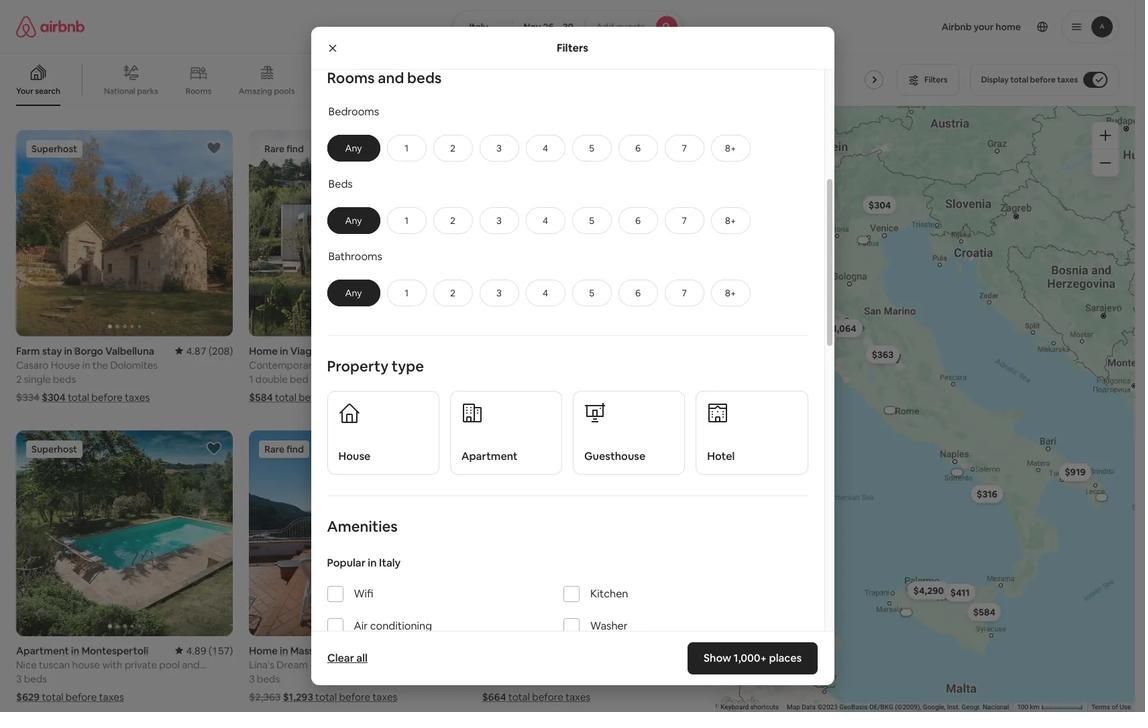 Task type: describe. For each thing, give the bounding box(es) containing it.
26
[[543, 21, 554, 33]]

$1,099 button
[[766, 492, 807, 511]]

3 for bedrooms
[[496, 142, 502, 154]]

trullo
[[16, 45, 43, 57]]

3 for bathrooms
[[496, 287, 502, 299]]

terms of use link
[[1091, 704, 1131, 711]]

italy inside button
[[469, 21, 488, 33]]

beds inside 4 beds $1,045 $919 total before taxes
[[24, 73, 47, 86]]

rooms and beds
[[327, 68, 442, 87]]

trullo in san michele salentino
[[16, 45, 156, 57]]

any element for bedrooms
[[341, 142, 366, 154]]

4 for bathrooms
[[543, 287, 548, 299]]

viagrande
[[290, 345, 339, 357]]

$919 button
[[1059, 463, 1092, 482]]

4 for bedrooms
[[543, 142, 548, 154]]

all
[[356, 651, 367, 665]]

$1,064 button
[[821, 319, 863, 338]]

before inside home in massa lubrense lina's dream - capri and ischia view 3 beds $2,363 $1,293 total before taxes
[[339, 691, 370, 704]]

in for home in ascea rosetta house 4 beds $316 total before taxes
[[280, 45, 288, 57]]

add guests button
[[584, 11, 683, 43]]

michele
[[75, 45, 111, 57]]

add guests
[[596, 21, 645, 33]]

capri
[[316, 659, 341, 671]]

4.87 out of 5 average rating,  379 reviews image
[[641, 645, 699, 657]]

san
[[55, 45, 72, 57]]

2 button for bedrooms
[[433, 135, 473, 162]]

in for apartment in montespertoli
[[71, 645, 79, 657]]

$265 button
[[731, 199, 765, 218]]

3 button for bedrooms
[[479, 135, 519, 162]]

kitchen
[[590, 587, 628, 601]]

air conditioning
[[354, 619, 432, 633]]

taxes inside button
[[1057, 74, 1078, 85]]

$629
[[16, 691, 40, 704]]

$1,045
[[16, 91, 46, 104]]

add to wishlist: home in massa lubrense image
[[439, 441, 455, 457]]

6 button for bathrooms
[[618, 280, 658, 306]]

nacional
[[983, 704, 1009, 711]]

national parks
[[104, 86, 158, 96]]

search
[[35, 86, 60, 97]]

6 for bedrooms
[[635, 142, 641, 154]]

double for $584
[[255, 373, 288, 385]]

6 for bathrooms
[[635, 287, 641, 299]]

popular in italy
[[327, 556, 401, 570]]

4.93 out of 5 average rating,  68 reviews image
[[181, 45, 233, 57]]

in right stay
[[64, 345, 72, 357]]

bed & breakfasts
[[770, 86, 834, 97]]

total inside farm stay in borgo valbelluna casaro house in the dolomites 2 single beds $334 $304 total before taxes
[[68, 391, 89, 404]]

house inside button
[[338, 450, 371, 464]]

guests
[[616, 21, 645, 33]]

map
[[787, 704, 800, 711]]

borgo
[[75, 345, 103, 357]]

before inside 4 beds $1,045 $919 total before taxes
[[97, 91, 128, 104]]

show 1,000+ places
[[704, 651, 802, 665]]

google,
[[923, 704, 945, 711]]

5 button for bedrooms
[[572, 135, 612, 162]]

house inside farm stay in borgo valbelluna casaro house in the dolomites 2 single beds $334 $304 total before taxes
[[51, 359, 80, 371]]

in for popular in italy
[[368, 556, 377, 570]]

7 for bathrooms
[[682, 287, 687, 299]]

salentino
[[113, 45, 156, 57]]

google image
[[718, 695, 763, 712]]

1 button for bedrooms
[[387, 135, 426, 162]]

8+ element for beds
[[725, 215, 736, 227]]

$304 button
[[863, 196, 897, 214]]

$411 button
[[944, 584, 976, 602]]

in for home in massa lubrense lina's dream - capri and ischia view 3 beds $2,363 $1,293 total before taxes
[[280, 645, 288, 657]]

guesthouse
[[584, 450, 646, 464]]

in left the
[[82, 359, 90, 371]]

1 button for bathrooms
[[387, 280, 426, 306]]

$1,546 button
[[796, 328, 837, 347]]

and inside "filters" "dialog"
[[378, 68, 404, 87]]

and inside home in massa lubrense lina's dream - capri and ischia view 3 beds $2,363 $1,293 total before taxes
[[343, 659, 361, 671]]

nov
[[524, 21, 541, 33]]

before inside farm stay in borgo valbelluna casaro house in the dolomites 2 single beds $334 $304 total before taxes
[[91, 391, 123, 404]]

terms
[[1091, 704, 1110, 711]]

show 1,000+ places link
[[688, 643, 818, 675]]

taxes inside 3 beds $629 total before taxes
[[99, 691, 124, 704]]

5 button for bathrooms
[[572, 280, 612, 306]]

1 inside 1 double bed $584 total before taxes
[[249, 373, 253, 385]]

stay
[[42, 345, 62, 357]]

nov 26 – 30
[[524, 21, 574, 33]]

apartment for apartment
[[461, 450, 518, 464]]

4.87 for 4.87 (208)
[[186, 345, 206, 357]]

before inside 1 double bed $584 total before taxes
[[299, 391, 330, 404]]

8+ button for bathrooms
[[711, 280, 750, 306]]

$584 inside 1 double bed $584 total before taxes
[[249, 391, 273, 404]]

$1,546 $363
[[802, 332, 894, 361]]

for
[[604, 59, 617, 71]]

iconic cities
[[316, 86, 361, 96]]

2 for bedrooms
[[450, 142, 455, 154]]

casaro
[[16, 359, 49, 371]]

5 for bedrooms
[[589, 142, 594, 154]]

(68)
[[215, 45, 233, 57]]

2 for bathrooms
[[450, 287, 455, 299]]

beds inside "home in ascea rosetta house 4 beds $316 total before taxes"
[[257, 73, 280, 86]]

8+ for bedrooms
[[725, 142, 736, 154]]

5 for beds
[[589, 215, 594, 227]]

property type
[[327, 357, 424, 376]]

breakfasts
[[794, 86, 834, 97]]

property
[[327, 357, 389, 376]]

$4,290 button
[[907, 581, 950, 600]]

4 button for beds
[[526, 207, 565, 234]]

5 button for beds
[[572, 207, 612, 234]]

farm
[[16, 345, 40, 357]]

total inside 1 double bed $584 total before taxes
[[275, 391, 296, 404]]

$316 inside 'button'
[[977, 488, 998, 500]]

$304 inside button
[[869, 199, 891, 211]]

de/bkg
[[870, 704, 893, 711]]

google map
showing 20 stays. region
[[715, 106, 1135, 712]]

house inside "home in ascea rosetta house 4 beds $316 total before taxes"
[[287, 59, 317, 71]]

clear
[[327, 651, 354, 665]]

beds inside 3 beds $629 total before taxes
[[24, 673, 47, 685]]

any button for beds
[[327, 207, 380, 234]]

filters dialog
[[311, 27, 834, 712]]

house button
[[327, 391, 439, 475]]

4 for beds
[[543, 215, 548, 227]]

100 km button
[[1013, 703, 1087, 712]]

your
[[16, 86, 33, 97]]

ascea
[[290, 45, 319, 57]]

silvana
[[527, 59, 558, 71]]

none search field containing italy
[[452, 11, 683, 43]]

taxes inside farm stay in borgo valbelluna casaro house in the dolomites 2 single beds $334 $304 total before taxes
[[125, 391, 150, 404]]

total inside home in massa lubrense lina's dream - capri and ischia view 3 beds $2,363 $1,293 total before taxes
[[315, 691, 337, 704]]

$411
[[950, 587, 970, 599]]

beds inside "filters" "dialog"
[[407, 68, 442, 87]]

washer
[[590, 619, 628, 633]]

4.87 (208)
[[186, 345, 233, 357]]

before inside 2 double beds $664 total before taxes
[[532, 691, 563, 704]]

3 inside home in massa lubrense lina's dream - capri and ischia view 3 beds $2,363 $1,293 total before taxes
[[249, 673, 255, 685]]

with
[[504, 59, 524, 71]]

data
[[802, 704, 816, 711]]

7 button for bathrooms
[[664, 280, 704, 306]]

in for trullo in san michele salentino
[[45, 45, 53, 57]]

home in massa lubrense lina's dream - capri and ischia view 3 beds $2,363 $1,293 total before taxes
[[249, 645, 414, 704]]

3 for beds
[[496, 215, 502, 227]]

2 inside 2 double beds $664 total before taxes
[[482, 673, 488, 685]]

taxes inside "home in ascea rosetta house 4 beds $316 total before taxes"
[[330, 91, 355, 104]]

clear all button
[[320, 645, 374, 672]]

3 button for beds
[[479, 207, 519, 234]]

any button for bedrooms
[[327, 135, 380, 162]]

total inside 3 beds $629 total before taxes
[[42, 691, 63, 704]]

2 double beds $664 total before taxes
[[482, 673, 590, 704]]

keyboard
[[721, 704, 749, 711]]

group containing national parks
[[0, 54, 893, 106]]

amazing for amazing pools
[[239, 86, 272, 97]]

4.93 (68)
[[192, 45, 233, 57]]

rosetta
[[249, 59, 285, 71]]

·
[[561, 59, 563, 71]]

room in perledo stay with silvana · hosting for 6 years
[[482, 45, 652, 71]]

4.87 out of 5 average rating,  208 reviews image
[[175, 345, 233, 357]]

2 button for beds
[[433, 207, 473, 234]]

hosting
[[565, 59, 601, 71]]

4.89 (157)
[[186, 645, 233, 657]]

4 inside 4 beds $1,045 $919 total before taxes
[[16, 73, 22, 86]]



Task type: locate. For each thing, give the bounding box(es) containing it.
zoom in image
[[1100, 130, 1111, 141]]

0 horizontal spatial $919
[[49, 91, 71, 104]]

italy button
[[452, 11, 513, 43]]

in up dream
[[280, 645, 288, 657]]

bed
[[770, 86, 785, 97]]

any element up bathrooms
[[341, 215, 366, 227]]

in up 3 beds $629 total before taxes
[[71, 645, 79, 657]]

single
[[24, 373, 51, 385]]

1 vertical spatial any
[[345, 215, 362, 227]]

4.87 left (379)
[[652, 645, 672, 657]]

any button down bedrooms
[[327, 135, 380, 162]]

3 6 button from the top
[[618, 280, 658, 306]]

add to wishlist: home in viagrande image
[[439, 141, 455, 157]]

beds inside 2 double beds $664 total before taxes
[[524, 673, 547, 685]]

montespertoli
[[81, 645, 148, 657]]

0 horizontal spatial $304
[[42, 391, 66, 404]]

1 vertical spatial 7
[[682, 215, 687, 227]]

8+ button for bedrooms
[[711, 135, 750, 162]]

in for home in viagrande
[[280, 345, 288, 357]]

1 vertical spatial 5
[[589, 215, 594, 227]]

4 inside "home in ascea rosetta house 4 beds $316 total before taxes"
[[249, 73, 255, 86]]

1 horizontal spatial amazing
[[442, 86, 475, 96]]

0 vertical spatial 7 button
[[664, 135, 704, 162]]

$1,064
[[827, 322, 856, 334], [482, 391, 513, 404]]

2 vertical spatial 6 button
[[618, 280, 658, 306]]

1 vertical spatial 7 button
[[664, 207, 704, 234]]

7 button for beds
[[664, 207, 704, 234]]

$316
[[249, 91, 271, 104], [977, 488, 998, 500]]

1 horizontal spatial $316
[[977, 488, 998, 500]]

$1,099
[[772, 496, 801, 508]]

4.89
[[186, 645, 206, 657]]

group
[[482, 0, 699, 37], [0, 54, 893, 106], [16, 130, 233, 337], [249, 130, 683, 337], [482, 130, 699, 337], [16, 430, 233, 636], [249, 430, 466, 636], [482, 430, 699, 636]]

0 vertical spatial 8+
[[725, 142, 736, 154]]

display
[[981, 74, 1009, 85]]

8+ for bathrooms
[[725, 287, 736, 299]]

0 vertical spatial 8+ element
[[725, 142, 736, 154]]

0 horizontal spatial and
[[343, 659, 361, 671]]

amazing down rosetta
[[239, 86, 272, 97]]

beds inside farm stay in borgo valbelluna casaro house in the dolomites 2 single beds $334 $304 total before taxes
[[53, 373, 76, 385]]

0 vertical spatial 1 button
[[387, 135, 426, 162]]

$584 inside button
[[973, 606, 995, 618]]

0 horizontal spatial house
[[51, 359, 80, 371]]

6 button for beds
[[618, 207, 658, 234]]

in for room in perledo stay with silvana · hosting for 6 years
[[512, 45, 520, 57]]

2 vertical spatial 4 button
[[526, 280, 565, 306]]

0 vertical spatial 8+ button
[[711, 135, 750, 162]]

rooms
[[327, 68, 375, 87], [185, 86, 211, 97]]

1 8+ element from the top
[[725, 142, 736, 154]]

total inside "home in ascea rosetta house 4 beds $316 total before taxes"
[[273, 91, 295, 104]]

2 vertical spatial 5 button
[[572, 280, 612, 306]]

1 vertical spatial any element
[[341, 215, 366, 227]]

any element for beds
[[341, 215, 366, 227]]

1 1 button from the top
[[387, 135, 426, 162]]

1 vertical spatial 2 button
[[433, 207, 473, 234]]

total
[[1010, 74, 1028, 85], [73, 91, 95, 104], [273, 91, 295, 104], [68, 391, 89, 404], [275, 391, 296, 404], [515, 391, 537, 404], [42, 691, 63, 704], [315, 691, 337, 704], [508, 691, 530, 704]]

$584 down home in viagrande
[[249, 391, 273, 404]]

1 for beds
[[405, 215, 409, 227]]

2 7 button from the top
[[664, 207, 704, 234]]

1 vertical spatial 1 button
[[387, 207, 426, 234]]

$363 button
[[866, 345, 900, 364]]

2 horizontal spatial house
[[338, 450, 371, 464]]

in left san
[[45, 45, 53, 57]]

1 button for beds
[[387, 207, 426, 234]]

2 vertical spatial 8+ button
[[711, 280, 750, 306]]

4.87 left '(208)'
[[186, 345, 206, 357]]

apartment for apartment in montespertoli
[[16, 645, 69, 657]]

any
[[345, 142, 362, 154], [345, 215, 362, 227], [345, 287, 362, 299]]

1 for bedrooms
[[405, 142, 409, 154]]

8+
[[725, 142, 736, 154], [725, 215, 736, 227], [725, 287, 736, 299]]

(157)
[[209, 645, 233, 657]]

in inside home in massa lubrense lina's dream - capri and ischia view 3 beds $2,363 $1,293 total before taxes
[[280, 645, 288, 657]]

2 any from the top
[[345, 215, 362, 227]]

1 double bed $584 total before taxes
[[249, 373, 357, 404]]

italy inside "filters" "dialog"
[[379, 556, 401, 570]]

double inside 1 double bed $584 total before taxes
[[255, 373, 288, 385]]

rooms up bedrooms
[[327, 68, 375, 87]]

1 7 button from the top
[[664, 135, 704, 162]]

0 vertical spatial italy
[[469, 21, 488, 33]]

italy up room
[[469, 21, 488, 33]]

3 8+ button from the top
[[711, 280, 750, 306]]

1 any from the top
[[345, 142, 362, 154]]

any element down bathrooms
[[341, 287, 366, 299]]

total inside 4 beds $1,045 $919 total before taxes
[[73, 91, 95, 104]]

apartment
[[461, 450, 518, 464], [16, 645, 69, 657]]

0 vertical spatial 5 button
[[572, 135, 612, 162]]

apartment button
[[450, 391, 562, 475]]

apartment in montespertoli
[[16, 645, 148, 657]]

geogr.
[[962, 704, 981, 711]]

1 horizontal spatial $919
[[1065, 466, 1086, 479]]

home in ascea rosetta house 4 beds $316 total before taxes
[[249, 45, 355, 104]]

guesthouse button
[[573, 391, 685, 475]]

7 button
[[664, 135, 704, 162], [664, 207, 704, 234], [664, 280, 704, 306]]

2 vertical spatial 1 button
[[387, 280, 426, 306]]

1 vertical spatial home
[[249, 345, 278, 357]]

0 horizontal spatial rooms
[[185, 86, 211, 97]]

profile element
[[699, 0, 1119, 54]]

italy right popular
[[379, 556, 401, 570]]

1 6 button from the top
[[618, 135, 658, 162]]

0 horizontal spatial double
[[255, 373, 288, 385]]

2 4 button from the top
[[526, 207, 565, 234]]

2 button for bathrooms
[[433, 280, 473, 306]]

taxes inside home in massa lubrense lina's dream - capri and ischia view 3 beds $2,363 $1,293 total before taxes
[[373, 691, 397, 704]]

$1,064 for $1,064 total before taxes
[[482, 391, 513, 404]]

farm stay in borgo valbelluna casaro house in the dolomites 2 single beds $334 $304 total before taxes
[[16, 345, 158, 404]]

3 2 button from the top
[[433, 280, 473, 306]]

in up with
[[512, 45, 520, 57]]

home up rosetta
[[249, 45, 278, 57]]

total inside 2 double beds $664 total before taxes
[[508, 691, 530, 704]]

home inside "home in ascea rosetta house 4 beds $316 total before taxes"
[[249, 45, 278, 57]]

1 horizontal spatial and
[[378, 68, 404, 87]]

valbelluna
[[105, 345, 154, 357]]

in inside room in perledo stay with silvana · hosting for 6 years
[[512, 45, 520, 57]]

any button for bathrooms
[[327, 280, 380, 306]]

any for bedrooms
[[345, 142, 362, 154]]

0 vertical spatial $1,064
[[827, 322, 856, 334]]

any down bathrooms
[[345, 287, 362, 299]]

rooms for rooms
[[185, 86, 211, 97]]

in left viagrande
[[280, 345, 288, 357]]

1 vertical spatial 3 button
[[479, 207, 519, 234]]

3 4 button from the top
[[526, 280, 565, 306]]

0 vertical spatial $316
[[249, 91, 271, 104]]

3 any element from the top
[[341, 287, 366, 299]]

0 vertical spatial 3 button
[[479, 135, 519, 162]]

lubrense
[[322, 645, 365, 657]]

$919
[[49, 91, 71, 104], [1065, 466, 1086, 479]]

1 vertical spatial 4.87
[[652, 645, 672, 657]]

0 vertical spatial $919
[[49, 91, 71, 104]]

house
[[287, 59, 317, 71], [51, 359, 80, 371], [338, 450, 371, 464]]

2 inside farm stay in borgo valbelluna casaro house in the dolomites 2 single beds $334 $304 total before taxes
[[16, 373, 22, 385]]

1 horizontal spatial $1,064
[[827, 322, 856, 334]]

4 button for bathrooms
[[526, 280, 565, 306]]

8+ button
[[711, 135, 750, 162], [711, 207, 750, 234], [711, 280, 750, 306]]

8+ for beds
[[725, 215, 736, 227]]

1 horizontal spatial double
[[490, 673, 522, 685]]

any element for bathrooms
[[341, 287, 366, 299]]

0 horizontal spatial $316
[[249, 91, 271, 104]]

©2023
[[817, 704, 838, 711]]

$2,363
[[249, 691, 281, 704]]

1 horizontal spatial $304
[[869, 199, 891, 211]]

2 vertical spatial any button
[[327, 280, 380, 306]]

1 vertical spatial 8+
[[725, 215, 736, 227]]

taxes inside 2 double beds $664 total before taxes
[[566, 691, 590, 704]]

0 vertical spatial any
[[345, 142, 362, 154]]

home in viagrande
[[249, 345, 339, 357]]

0 vertical spatial 6 button
[[618, 135, 658, 162]]

2 vertical spatial 2 button
[[433, 280, 473, 306]]

1 5 from the top
[[589, 142, 594, 154]]

3 8+ from the top
[[725, 287, 736, 299]]

1 vertical spatial double
[[490, 673, 522, 685]]

2 vertical spatial any element
[[341, 287, 366, 299]]

amenities
[[327, 517, 398, 536]]

2 1 button from the top
[[387, 207, 426, 234]]

1 vertical spatial and
[[343, 659, 361, 671]]

$316 inside "home in ascea rosetta house 4 beds $316 total before taxes"
[[249, 91, 271, 104]]

1 any element from the top
[[341, 142, 366, 154]]

beds inside home in massa lubrense lina's dream - capri and ischia view 3 beds $2,363 $1,293 total before taxes
[[257, 673, 280, 685]]

1 2 button from the top
[[433, 135, 473, 162]]

bedrooms
[[328, 105, 379, 119]]

0 vertical spatial and
[[378, 68, 404, 87]]

$1,546
[[802, 332, 831, 344]]

$919 inside button
[[1065, 466, 1086, 479]]

dolomites
[[110, 359, 158, 371]]

any element
[[341, 142, 366, 154], [341, 215, 366, 227], [341, 287, 366, 299]]

1
[[405, 142, 409, 154], [405, 215, 409, 227], [405, 287, 409, 299], [249, 373, 253, 385]]

rooms down 4.93
[[185, 86, 211, 97]]

apartment inside button
[[461, 450, 518, 464]]

taxes inside 4 beds $1,045 $919 total before taxes
[[130, 91, 155, 104]]

any for bathrooms
[[345, 287, 362, 299]]

1 vertical spatial 4 button
[[526, 207, 565, 234]]

bathrooms
[[328, 249, 382, 264]]

double up $664
[[490, 673, 522, 685]]

$1,064 for $1,064
[[827, 322, 856, 334]]

and right cities
[[378, 68, 404, 87]]

1 horizontal spatial house
[[287, 59, 317, 71]]

3 8+ element from the top
[[725, 287, 736, 299]]

2 vertical spatial 3 button
[[479, 280, 519, 306]]

double for $664
[[490, 673, 522, 685]]

1 vertical spatial $584
[[973, 606, 995, 618]]

any down bedrooms
[[345, 142, 362, 154]]

3 3 button from the top
[[479, 280, 519, 306]]

2 6 button from the top
[[618, 207, 658, 234]]

0 vertical spatial $584
[[249, 391, 273, 404]]

2 8+ button from the top
[[711, 207, 750, 234]]

1 horizontal spatial apartment
[[461, 450, 518, 464]]

2 any element from the top
[[341, 215, 366, 227]]

1 5 button from the top
[[572, 135, 612, 162]]

3 any from the top
[[345, 287, 362, 299]]

home for home in viagrande
[[249, 345, 278, 357]]

shortcuts
[[750, 704, 779, 711]]

1 vertical spatial 8+ button
[[711, 207, 750, 234]]

any button up bathrooms
[[327, 207, 380, 234]]

and down lubrense
[[343, 659, 361, 671]]

any button
[[327, 135, 380, 162], [327, 207, 380, 234], [327, 280, 380, 306]]

add to wishlist: apartment in montespertoli image
[[206, 441, 222, 457]]

0 vertical spatial 4.87
[[186, 345, 206, 357]]

$584 button
[[967, 603, 1002, 622]]

1 7 from the top
[[682, 142, 687, 154]]

double left bed
[[255, 373, 288, 385]]

2 5 button from the top
[[572, 207, 612, 234]]

6 for beds
[[635, 215, 641, 227]]

3 1 button from the top
[[387, 280, 426, 306]]

0 horizontal spatial $584
[[249, 391, 273, 404]]

any up bathrooms
[[345, 215, 362, 227]]

home inside home in massa lubrense lina's dream - capri and ischia view 3 beds $2,363 $1,293 total before taxes
[[249, 645, 278, 657]]

1 vertical spatial apartment
[[16, 645, 69, 657]]

1 horizontal spatial $584
[[973, 606, 995, 618]]

home for home in ascea rosetta house 4 beds $316 total before taxes
[[249, 45, 278, 57]]

of
[[1112, 704, 1118, 711]]

6 button for bedrooms
[[618, 135, 658, 162]]

4.87 for 4.87 (379)
[[652, 645, 672, 657]]

1 horizontal spatial 4.87
[[652, 645, 672, 657]]

display total before taxes
[[981, 74, 1078, 85]]

rooms for rooms and beds
[[327, 68, 375, 87]]

display total before taxes button
[[970, 64, 1119, 96]]

total inside display total before taxes button
[[1010, 74, 1028, 85]]

double inside 2 double beds $664 total before taxes
[[490, 673, 522, 685]]

2 for beds
[[450, 215, 455, 227]]

7 button for bedrooms
[[664, 135, 704, 162]]

0 horizontal spatial amazing
[[239, 86, 272, 97]]

in
[[45, 45, 53, 57], [280, 45, 288, 57], [512, 45, 520, 57], [64, 345, 72, 357], [280, 345, 288, 357], [82, 359, 90, 371], [368, 556, 377, 570], [71, 645, 79, 657], [280, 645, 288, 657]]

3
[[496, 142, 502, 154], [496, 215, 502, 227], [496, 287, 502, 299], [16, 673, 22, 685], [249, 673, 255, 685]]

2 vertical spatial 7
[[682, 287, 687, 299]]

keyboard shortcuts button
[[721, 703, 779, 712]]

0 vertical spatial $304
[[869, 199, 891, 211]]

4 button for bedrooms
[[526, 135, 565, 162]]

1 any button from the top
[[327, 135, 380, 162]]

conditioning
[[370, 619, 432, 633]]

1 vertical spatial any button
[[327, 207, 380, 234]]

1 button
[[387, 135, 426, 162], [387, 207, 426, 234], [387, 280, 426, 306]]

0 horizontal spatial italy
[[379, 556, 401, 570]]

4.89 out of 5 average rating,  157 reviews image
[[175, 645, 233, 657]]

clear all
[[327, 651, 367, 665]]

2 vertical spatial 7 button
[[664, 280, 704, 306]]

perledo
[[522, 45, 559, 57]]

2 vertical spatial 8+
[[725, 287, 736, 299]]

1 vertical spatial $919
[[1065, 466, 1086, 479]]

any element down bedrooms
[[341, 142, 366, 154]]

0 vertical spatial home
[[249, 45, 278, 57]]

parks
[[137, 86, 158, 96]]

3 7 from the top
[[682, 287, 687, 299]]

7 for bedrooms
[[682, 142, 687, 154]]

amazing for amazing views
[[442, 86, 475, 96]]

taxes
[[1057, 74, 1078, 85], [130, 91, 155, 104], [330, 91, 355, 104], [125, 391, 150, 404], [332, 391, 357, 404], [572, 391, 597, 404], [99, 691, 124, 704], [373, 691, 397, 704], [566, 691, 590, 704]]

2 5 from the top
[[589, 215, 594, 227]]

8+ button for beds
[[711, 207, 750, 234]]

2 vertical spatial 5
[[589, 287, 594, 299]]

2 vertical spatial home
[[249, 645, 278, 657]]

1 8+ from the top
[[725, 142, 736, 154]]

apartment up 3 beds $629 total before taxes
[[16, 645, 69, 657]]

3 5 from the top
[[589, 287, 594, 299]]

amazing left 'views'
[[442, 86, 475, 96]]

3 inside 3 beds $629 total before taxes
[[16, 673, 22, 685]]

1,000+
[[734, 651, 767, 665]]

lina's
[[249, 659, 274, 671]]

5 for bathrooms
[[589, 287, 594, 299]]

$1,064 total before taxes
[[482, 391, 597, 404]]

home right '(208)'
[[249, 345, 278, 357]]

2 home from the top
[[249, 345, 278, 357]]

7 for beds
[[682, 215, 687, 227]]

add to wishlist: apartment in rome image
[[672, 441, 688, 457]]

taxes inside 1 double bed $584 total before taxes
[[332, 391, 357, 404]]

in left the 'ascea'
[[280, 45, 288, 57]]

1 horizontal spatial rooms
[[327, 68, 375, 87]]

0 vertical spatial house
[[287, 59, 317, 71]]

$919 inside 4 beds $1,045 $919 total before taxes
[[49, 91, 71, 104]]

1 vertical spatial 5 button
[[572, 207, 612, 234]]

places
[[769, 651, 802, 665]]

beds
[[328, 177, 353, 191]]

1 home from the top
[[249, 45, 278, 57]]

1 vertical spatial $304
[[42, 391, 66, 404]]

1 for bathrooms
[[405, 287, 409, 299]]

0 vertical spatial 5
[[589, 142, 594, 154]]

4.93
[[192, 45, 212, 57]]

6 inside room in perledo stay with silvana · hosting for 6 years
[[619, 59, 625, 71]]

1 8+ button from the top
[[711, 135, 750, 162]]

nov 26 – 30 button
[[512, 11, 585, 43]]

before inside "home in ascea rosetta house 4 beds $316 total before taxes"
[[297, 91, 328, 104]]

1 horizontal spatial italy
[[469, 21, 488, 33]]

0 vertical spatial any button
[[327, 135, 380, 162]]

0 horizontal spatial 4.87
[[186, 345, 206, 357]]

pools
[[274, 86, 295, 97]]

before inside button
[[1030, 74, 1056, 85]]

100
[[1017, 704, 1028, 711]]

0 vertical spatial double
[[255, 373, 288, 385]]

popular
[[327, 556, 366, 570]]

8+ element
[[725, 142, 736, 154], [725, 215, 736, 227], [725, 287, 736, 299]]

add to wishlist: cottage in lucardo image
[[672, 141, 688, 157]]

any button down bathrooms
[[327, 280, 380, 306]]

2 8+ from the top
[[725, 215, 736, 227]]

1 vertical spatial 6 button
[[618, 207, 658, 234]]

ischia
[[363, 659, 389, 671]]

rooms inside group
[[185, 86, 211, 97]]

home for home in massa lubrense lina's dream - capri and ischia view 3 beds $2,363 $1,293 total before taxes
[[249, 645, 278, 657]]

dream
[[277, 659, 308, 671]]

0 horizontal spatial apartment
[[16, 645, 69, 657]]

in inside "filters" "dialog"
[[368, 556, 377, 570]]

0 vertical spatial 4 button
[[526, 135, 565, 162]]

1 vertical spatial italy
[[379, 556, 401, 570]]

add to wishlist: farm stay in borgo valbelluna image
[[206, 141, 222, 157]]

3 home from the top
[[249, 645, 278, 657]]

1 vertical spatial 8+ element
[[725, 215, 736, 227]]

before
[[1030, 74, 1056, 85], [97, 91, 128, 104], [297, 91, 328, 104], [91, 391, 123, 404], [299, 391, 330, 404], [539, 391, 570, 404], [66, 691, 97, 704], [339, 691, 370, 704], [532, 691, 563, 704]]

2 vertical spatial any
[[345, 287, 362, 299]]

1 vertical spatial house
[[51, 359, 80, 371]]

2 vertical spatial 8+ element
[[725, 287, 736, 299]]

1 vertical spatial $1,064
[[482, 391, 513, 404]]

rooms inside "filters" "dialog"
[[327, 68, 375, 87]]

8+ element for bathrooms
[[725, 287, 736, 299]]

$4,290
[[913, 585, 944, 597]]

any for beds
[[345, 215, 362, 227]]

1 4 button from the top
[[526, 135, 565, 162]]

3 any button from the top
[[327, 280, 380, 306]]

$1,064 inside button
[[827, 322, 856, 334]]

0 vertical spatial apartment
[[461, 450, 518, 464]]

0 vertical spatial 2 button
[[433, 135, 473, 162]]

view
[[391, 659, 414, 671]]

2
[[450, 142, 455, 154], [450, 215, 455, 227], [450, 287, 455, 299], [16, 373, 22, 385], [482, 673, 488, 685]]

-
[[310, 659, 314, 671]]

2 vertical spatial house
[[338, 450, 371, 464]]

0 horizontal spatial $1,064
[[482, 391, 513, 404]]

2 7 from the top
[[682, 215, 687, 227]]

None search field
[[452, 11, 683, 43]]

home up lina's
[[249, 645, 278, 657]]

5
[[589, 142, 594, 154], [589, 215, 594, 227], [589, 287, 594, 299]]

2 any button from the top
[[327, 207, 380, 234]]

2 3 button from the top
[[479, 207, 519, 234]]

3 beds $629 total before taxes
[[16, 673, 124, 704]]

1 3 button from the top
[[479, 135, 519, 162]]

3 button for bathrooms
[[479, 280, 519, 306]]

(©2009),
[[895, 704, 921, 711]]

in right popular
[[368, 556, 377, 570]]

30
[[563, 21, 574, 33]]

$304 inside farm stay in borgo valbelluna casaro house in the dolomites 2 single beds $334 $304 total before taxes
[[42, 391, 66, 404]]

zoom out image
[[1100, 158, 1111, 168]]

apartment right add to wishlist: home in massa lubrense icon
[[461, 450, 518, 464]]

3 5 button from the top
[[572, 280, 612, 306]]

0 vertical spatial any element
[[341, 142, 366, 154]]

2 8+ element from the top
[[725, 215, 736, 227]]

1 vertical spatial $316
[[977, 488, 998, 500]]

6
[[619, 59, 625, 71], [635, 142, 641, 154], [635, 215, 641, 227], [635, 287, 641, 299]]

2 2 button from the top
[[433, 207, 473, 234]]

8+ element for bedrooms
[[725, 142, 736, 154]]

in inside "home in ascea rosetta house 4 beds $316 total before taxes"
[[280, 45, 288, 57]]

before inside 3 beds $629 total before taxes
[[66, 691, 97, 704]]

3 7 button from the top
[[664, 280, 704, 306]]

0 vertical spatial 7
[[682, 142, 687, 154]]

$584 down '$411' button
[[973, 606, 995, 618]]



Task type: vqa. For each thing, say whether or not it's contained in the screenshot.
shoot.
no



